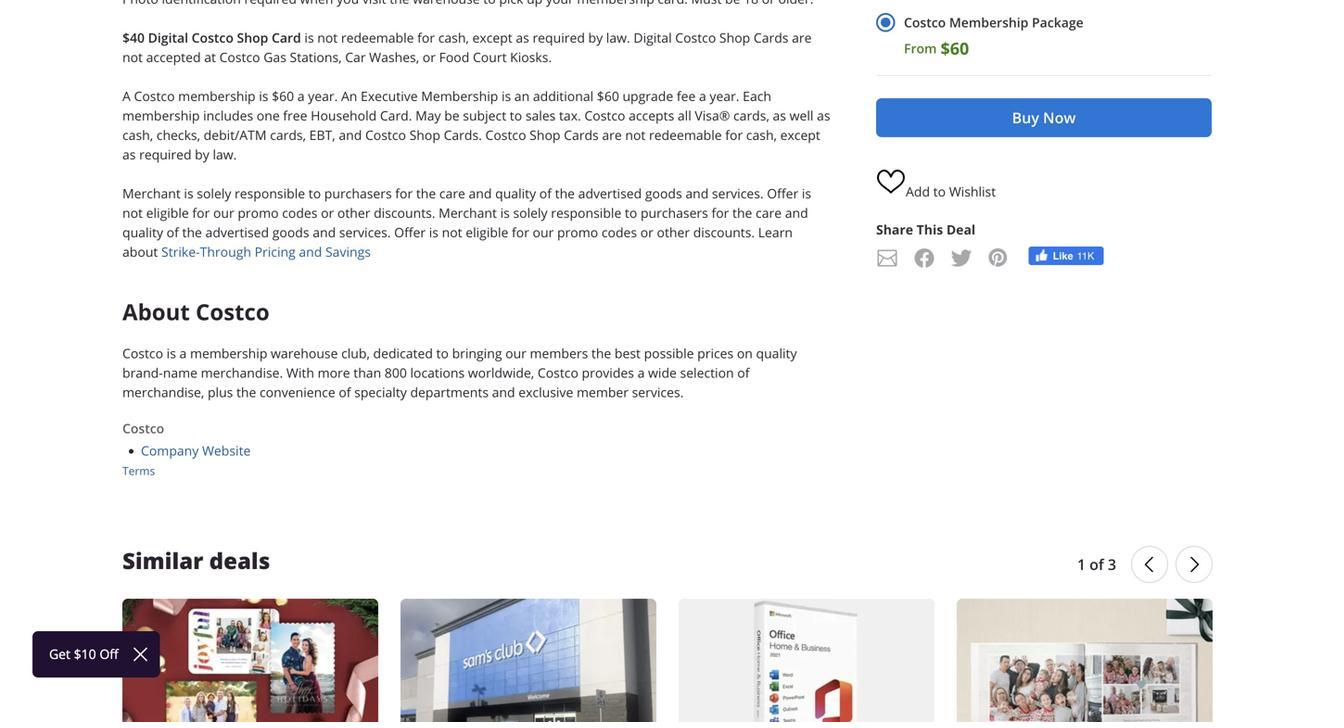 Task type: describe. For each thing, give the bounding box(es) containing it.
costco down card.
[[365, 126, 406, 144]]

cards.
[[444, 126, 482, 144]]

services. for merchant is solely responsible to purchasers for the care and quality of the advertised goods and services.  offer is not eligible for our promo codes or other discounts.
[[712, 185, 764, 202]]

costco down the 'members'
[[538, 365, 578, 382]]

shop up gas at the top left
[[237, 29, 268, 46]]

a up name
[[179, 345, 187, 362]]

this
[[917, 220, 943, 239]]

accepted
[[146, 49, 201, 66]]

strike-
[[161, 243, 200, 260]]

about
[[122, 243, 158, 260]]

possible
[[644, 345, 694, 362]]

services. for merchant is solely responsible to purchasers for the care and quality of the advertised goods and services. offer is not eligible for our promo codes or other discounts.
[[339, 224, 391, 241]]

is left an
[[502, 87, 511, 105]]

quality for merchant is solely responsible to purchasers for the care and quality of the advertised goods and services.  offer is not eligible for our promo codes or other discounts.
[[495, 185, 536, 202]]

at
[[204, 49, 216, 66]]

other for merchant is solely responsible to purchasers for the care and quality of the advertised goods and services.  offer is not eligible for our promo codes or other discounts.
[[337, 204, 370, 221]]

from
[[904, 40, 937, 57]]

membership inside costco membership package from $60
[[949, 14, 1029, 31]]

by inside a costco membership is $60 a year. an executive membership is an additional $60 upgrade fee a year. each membership includes one free household card. may be subject to sales tax. costco accepts all visa® cards,  as well as cash, checks, debit/atm cards, ebt, and costco shop cards. costco shop cards are not  redeemable for cash, except as required by law.
[[195, 146, 209, 163]]

strike-through pricing and savings link
[[161, 243, 371, 260]]

buy now button
[[876, 98, 1212, 137]]

selection
[[680, 365, 734, 382]]

eligible for merchant is solely responsible to purchasers for the care and quality of the advertised goods and services.  offer is not eligible for our promo codes or other discounts.
[[146, 204, 189, 221]]

promo for merchant is solely responsible to purchasers for the care and quality of the advertised goods and services. offer is not eligible for our promo codes or other discounts.
[[557, 224, 598, 241]]

3
[[1108, 554, 1116, 575]]

provides
[[582, 365, 634, 382]]

not inside merchant is solely responsible to purchasers for the care and quality of the advertised goods and services.  offer is not eligible for our promo codes or other discounts.
[[122, 204, 143, 221]]

1 vertical spatial membership
[[122, 107, 200, 124]]

as inside is not redeemable for cash, except as required by law. digital costco shop  cards are not accepted at costco gas stations, car washes, or food court kiosks.
[[516, 29, 529, 46]]

2 year. from the left
[[710, 87, 739, 105]]

more
[[318, 365, 350, 382]]

membership inside a costco membership is $60 a year. an executive membership is an additional $60 upgrade fee a year. each membership includes one free household card. may be subject to sales tax. costco accepts all visa® cards,  as well as cash, checks, debit/atm cards, ebt, and costco shop cards. costco shop cards are not  redeemable for cash, except as required by law.
[[421, 87, 498, 105]]

add to wishlist
[[906, 183, 996, 200]]

$60 for costco membership package from $60
[[941, 37, 969, 60]]

tax.
[[559, 107, 581, 124]]

website
[[202, 442, 251, 459]]

purchasers for merchant is solely responsible to purchasers for the care and quality of the advertised goods and services. offer is not eligible for our promo codes or other discounts.
[[641, 204, 708, 221]]

terms
[[122, 464, 155, 478]]

costco company website terms
[[122, 420, 251, 478]]

learn about
[[122, 224, 793, 260]]

visa®
[[695, 107, 730, 124]]

additional
[[533, 87, 594, 105]]

free
[[283, 107, 307, 124]]

merchandise.
[[201, 365, 283, 382]]

as right well
[[817, 107, 830, 124]]

debit/atm
[[204, 126, 267, 144]]

learn
[[758, 224, 793, 241]]

of inside merchant is solely responsible to purchasers for the care and quality of the advertised goods and services. offer is not eligible for our promo codes or other discounts.
[[167, 224, 179, 241]]

and inside a costco membership is $60 a year. an executive membership is an additional $60 upgrade fee a year. each membership includes one free household card. may be subject to sales tax. costco accepts all visa® cards,  as well as cash, checks, debit/atm cards, ebt, and costco shop cards. costco shop cards are not  redeemable for cash, except as required by law.
[[339, 126, 362, 144]]

and up merchant is solely responsible to purchasers for the care and quality of the advertised goods and services. offer is not eligible for our promo codes or other discounts.
[[469, 185, 492, 202]]

share this deal
[[876, 220, 976, 239]]

exclusive
[[519, 384, 573, 401]]

quality for merchant is solely responsible to purchasers for the care and quality of the advertised goods and services. offer is not eligible for our promo codes or other discounts.
[[122, 224, 163, 241]]

about
[[122, 297, 190, 327]]

upgrade
[[623, 87, 673, 105]]

members
[[530, 345, 588, 362]]

accepts
[[629, 107, 674, 124]]

similar deals
[[122, 546, 270, 576]]

is inside costco is a membership warehouse club, dedicated to bringing our members the best possible prices on quality brand-name merchandise. with more than 800 locations worldwide, costco provides a wide selection of merchandise, plus the convenience of specialty departments and exclusive member services.
[[167, 345, 176, 362]]

costco inside costco company website terms
[[122, 420, 164, 437]]

be
[[444, 107, 460, 124]]

cash, inside is not redeemable for cash, except as required by law. digital costco shop  cards are not accepted at costco gas stations, car washes, or food court kiosks.
[[438, 29, 469, 46]]

our for merchant is solely responsible to purchasers for the care and quality of the advertised goods and services.  offer is not eligible for our promo codes or other discounts.
[[213, 204, 234, 221]]

now
[[1043, 107, 1076, 128]]

dedicated
[[373, 345, 433, 362]]

of inside merchant is solely responsible to purchasers for the care and quality of the advertised goods and services.  offer is not eligible for our promo codes or other discounts.
[[539, 185, 552, 202]]

and inside costco is a membership warehouse club, dedicated to bringing our members the best possible prices on quality brand-name merchandise. with more than 800 locations worldwide, costco provides a wide selection of merchandise, plus the convenience of specialty departments and exclusive member services.
[[492, 384, 515, 401]]

is inside is not redeemable for cash, except as required by law. digital costco shop  cards are not accepted at costco gas stations, car washes, or food court kiosks.
[[304, 29, 314, 46]]

are inside is not redeemable for cash, except as required by law. digital costco shop  cards are not accepted at costco gas stations, car washes, or food court kiosks.
[[792, 29, 812, 46]]

all
[[678, 107, 691, 124]]

a costco membership is $60 a year. an executive membership is an additional $60 upgrade fee a year. each membership includes one free household card. may be subject to sales tax. costco accepts all visa® cards,  as well as cash, checks, debit/atm cards, ebt, and costco shop cards. costco shop cards are not  redeemable for cash, except as required by law.
[[122, 87, 830, 163]]

800
[[385, 365, 407, 382]]

similar
[[122, 546, 203, 576]]

costco is a membership warehouse club, dedicated to bringing our members the best possible prices on quality brand-name merchandise. with more than 800 locations worldwide, costco provides a wide selection of merchandise, plus the convenience of specialty departments and exclusive member services.
[[122, 345, 797, 401]]

brand-
[[122, 365, 163, 382]]

a right fee
[[699, 87, 706, 105]]

share with email. image
[[876, 247, 898, 269]]

solely for merchant is solely responsible to purchasers for the care and quality of the advertised goods and services.  offer is not eligible for our promo codes or other discounts.
[[197, 185, 231, 202]]

about costco
[[122, 297, 270, 327]]

solely for merchant is solely responsible to purchasers for the care and quality of the advertised goods and services. offer is not eligible for our promo codes or other discounts.
[[513, 204, 548, 221]]

strike-through pricing and savings
[[161, 243, 371, 260]]

discounts. for merchant is solely responsible to purchasers for the care and quality of the advertised goods and services. offer is not eligible for our promo codes or other discounts.
[[693, 224, 755, 241]]

is up learn about in the top of the page
[[500, 204, 510, 221]]

by inside is not redeemable for cash, except as required by law. digital costco shop  cards are not accepted at costco gas stations, car washes, or food court kiosks.
[[588, 29, 603, 46]]

care for merchant is solely responsible to purchasers for the care and quality of the advertised goods and services. offer is not eligible for our promo codes or other discounts.
[[756, 204, 782, 221]]

than
[[354, 365, 381, 382]]

club,
[[341, 345, 370, 362]]

pricing
[[255, 243, 296, 260]]

costco membership package from $60
[[904, 14, 1084, 60]]

purchasers for merchant is solely responsible to purchasers for the care and quality of the advertised goods and services.  offer is not eligible for our promo codes or other discounts.
[[324, 185, 392, 202]]

0 horizontal spatial cash,
[[122, 126, 153, 144]]

member
[[577, 384, 629, 401]]

1 of 3
[[1077, 554, 1116, 575]]

of down more
[[339, 384, 351, 401]]

best
[[615, 345, 641, 362]]

1 horizontal spatial $60
[[597, 87, 619, 105]]

car
[[345, 49, 366, 66]]

company website link
[[141, 442, 251, 459]]

court
[[473, 49, 507, 66]]

1 digital from the left
[[148, 29, 188, 46]]

bringing
[[452, 345, 502, 362]]

may
[[415, 107, 441, 124]]

through
[[200, 243, 251, 260]]

and down all
[[685, 185, 709, 202]]

merchant for merchant is solely responsible to purchasers for the care and quality of the advertised goods and services.  offer is not eligible for our promo codes or other discounts.
[[122, 185, 181, 202]]

advertised for merchant is solely responsible to purchasers for the care and quality of the advertised goods and services.  offer is not eligible for our promo codes or other discounts.
[[578, 185, 642, 202]]

$40
[[122, 29, 145, 46]]

offer for merchant is solely responsible to purchasers for the care and quality of the advertised goods and services. offer is not eligible for our promo codes or other discounts.
[[394, 224, 426, 241]]

0 vertical spatial cards,
[[733, 107, 769, 124]]

0 vertical spatial membership
[[178, 87, 256, 105]]

add
[[906, 183, 930, 200]]

membership inside costco is a membership warehouse club, dedicated to bringing our members the best possible prices on quality brand-name merchandise. with more than 800 locations worldwide, costco provides a wide selection of merchandise, plus the convenience of specialty departments and exclusive member services.
[[190, 345, 267, 362]]

merchant is solely responsible to purchasers for the care and quality of the advertised goods and services. offer is not eligible for our promo codes or other discounts.
[[122, 204, 808, 241]]

prices
[[697, 345, 734, 362]]

required inside a costco membership is $60 a year. an executive membership is an additional $60 upgrade fee a year. each membership includes one free household card. may be subject to sales tax. costco accepts all visa® cards,  as well as cash, checks, debit/atm cards, ebt, and costco shop cards. costco shop cards are not  redeemable for cash, except as required by law.
[[139, 146, 192, 163]]

package
[[1032, 14, 1084, 31]]

for inside a costco membership is $60 a year. an executive membership is an additional $60 upgrade fee a year. each membership includes one free household card. may be subject to sales tax. costco accepts all visa® cards,  as well as cash, checks, debit/atm cards, ebt, and costco shop cards. costco shop cards are not  redeemable for cash, except as required by law.
[[725, 126, 743, 144]]

ebt,
[[309, 126, 335, 144]]

buy now
[[1012, 107, 1076, 128]]

cards inside is not redeemable for cash, except as required by law. digital costco shop  cards are not accepted at costco gas stations, car washes, or food court kiosks.
[[754, 29, 789, 46]]

includes
[[203, 107, 253, 124]]

terms button
[[122, 464, 155, 478]]

household
[[311, 107, 377, 124]]

is down well
[[802, 185, 811, 202]]

goods for merchant is solely responsible to purchasers for the care and quality of the advertised goods and services. offer is not eligible for our promo codes or other discounts.
[[272, 224, 309, 241]]

checks,
[[157, 126, 200, 144]]



Task type: locate. For each thing, give the bounding box(es) containing it.
0 vertical spatial except
[[472, 29, 512, 46]]

1 horizontal spatial goods
[[645, 185, 682, 202]]

buy
[[1012, 107, 1039, 128]]

0 vertical spatial by
[[588, 29, 603, 46]]

eligible up strike-
[[146, 204, 189, 221]]

1 vertical spatial or
[[321, 204, 334, 221]]

purchasers
[[324, 185, 392, 202], [641, 204, 708, 221]]

and up the savings
[[313, 224, 336, 241]]

1 horizontal spatial by
[[588, 29, 603, 46]]

merchant for merchant is solely responsible to purchasers for the care and quality of the advertised goods and services. offer is not eligible for our promo codes or other discounts.
[[439, 204, 497, 221]]

0 horizontal spatial eligible
[[146, 204, 189, 221]]

responsible inside merchant is solely responsible to purchasers for the care and quality of the advertised goods and services. offer is not eligible for our promo codes or other discounts.
[[551, 204, 621, 221]]

the
[[416, 185, 436, 202], [555, 185, 575, 202], [732, 204, 752, 221], [182, 224, 202, 241], [591, 345, 611, 362], [236, 384, 256, 401]]

purchasers inside merchant is solely responsible to purchasers for the care and quality of the advertised goods and services.  offer is not eligible for our promo codes or other discounts.
[[324, 185, 392, 202]]

1 horizontal spatial care
[[756, 204, 782, 221]]

redeemable inside is not redeemable for cash, except as required by law. digital costco shop  cards are not accepted at costco gas stations, car washes, or food court kiosks.
[[341, 29, 414, 46]]

warehouse
[[271, 345, 338, 362]]

services. inside merchant is solely responsible to purchasers for the care and quality of the advertised goods and services. offer is not eligible for our promo codes or other discounts.
[[339, 224, 391, 241]]

care inside merchant is solely responsible to purchasers for the care and quality of the advertised goods and services.  offer is not eligible for our promo codes or other discounts.
[[439, 185, 465, 202]]

0 vertical spatial services.
[[712, 185, 764, 202]]

quality inside merchant is solely responsible to purchasers for the care and quality of the advertised goods and services.  offer is not eligible for our promo codes or other discounts.
[[495, 185, 536, 202]]

offer down merchant is solely responsible to purchasers for the care and quality of the advertised goods and services.  offer is not eligible for our promo codes or other discounts.
[[394, 224, 426, 241]]

costco down through
[[196, 297, 270, 327]]

solely
[[197, 185, 231, 202], [513, 204, 548, 221]]

our up the 'worldwide,'
[[505, 345, 527, 362]]

cards down 'tax.'
[[564, 126, 599, 144]]

promo
[[238, 204, 279, 221], [557, 224, 598, 241]]

1 horizontal spatial our
[[505, 345, 527, 362]]

discounts. up learn about in the top of the page
[[374, 204, 435, 221]]

services. up learn
[[712, 185, 764, 202]]

$60 left upgrade
[[597, 87, 619, 105]]

costco right at
[[219, 49, 260, 66]]

except up court
[[472, 29, 512, 46]]

services. up the savings
[[339, 224, 391, 241]]

is up 'stations,'
[[304, 29, 314, 46]]

merchandise,
[[122, 384, 204, 401]]

or inside merchant is solely responsible to purchasers for the care and quality of the advertised goods and services. offer is not eligible for our promo codes or other discounts.
[[640, 224, 654, 241]]

0 horizontal spatial solely
[[197, 185, 231, 202]]

except
[[472, 29, 512, 46], [780, 126, 820, 144]]

1 horizontal spatial redeemable
[[649, 126, 722, 144]]

0 horizontal spatial advertised
[[205, 224, 269, 241]]

1 horizontal spatial quality
[[495, 185, 536, 202]]

other inside merchant is solely responsible to purchasers for the care and quality of the advertised goods and services.  offer is not eligible for our promo codes or other discounts.
[[337, 204, 370, 221]]

to inside costco is a membership warehouse club, dedicated to bringing our members the best possible prices on quality brand-name merchandise. with more than 800 locations worldwide, costco provides a wide selection of merchandise, plus the convenience of specialty departments and exclusive member services.
[[436, 345, 449, 362]]

0 vertical spatial other
[[337, 204, 370, 221]]

subject
[[463, 107, 506, 124]]

1 vertical spatial law.
[[213, 146, 237, 163]]

cash, up the food
[[438, 29, 469, 46]]

responsible for merchant is solely responsible to purchasers for the care and quality of the advertised goods and services. offer is not eligible for our promo codes or other discounts.
[[551, 204, 621, 221]]

and down the 'worldwide,'
[[492, 384, 515, 401]]

0 horizontal spatial cards,
[[270, 126, 306, 144]]

cash, down each
[[746, 126, 777, 144]]

as down a at the left
[[122, 146, 136, 163]]

solely up through
[[197, 185, 231, 202]]

$60 for a costco membership is $60 a year. an executive membership is an additional $60 upgrade fee a year. each membership includes one free household card. may be subject to sales tax. costco accepts all visa® cards,  as well as cash, checks, debit/atm cards, ebt, and costco shop cards. costco shop cards are not  redeemable for cash, except as required by law.
[[272, 87, 294, 105]]

0 vertical spatial membership
[[949, 14, 1029, 31]]

to inside button
[[933, 183, 946, 200]]

goods inside merchant is solely responsible to purchasers for the care and quality of the advertised goods and services.  offer is not eligible for our promo codes or other discounts.
[[645, 185, 682, 202]]

1
[[1077, 554, 1086, 575]]

shop up each
[[719, 29, 750, 46]]

0 vertical spatial merchant
[[122, 185, 181, 202]]

is up strike-
[[184, 185, 193, 202]]

advertised for merchant is solely responsible to purchasers for the care and quality of the advertised goods and services. offer is not eligible for our promo codes or other discounts.
[[205, 224, 269, 241]]

and right pricing
[[299, 243, 322, 260]]

eligible for merchant is solely responsible to purchasers for the care and quality of the advertised goods and services. offer is not eligible for our promo codes or other discounts.
[[466, 224, 508, 241]]

of right 1
[[1090, 554, 1104, 575]]

by
[[588, 29, 603, 46], [195, 146, 209, 163]]

discounts. inside merchant is solely responsible to purchasers for the care and quality of the advertised goods and services. offer is not eligible for our promo codes or other discounts.
[[693, 224, 755, 241]]

offer
[[767, 185, 799, 202], [394, 224, 426, 241]]

1 horizontal spatial solely
[[513, 204, 548, 221]]

goods inside merchant is solely responsible to purchasers for the care and quality of the advertised goods and services. offer is not eligible for our promo codes or other discounts.
[[272, 224, 309, 241]]

not down $40
[[122, 49, 143, 66]]

costco up 'company'
[[122, 420, 164, 437]]

shop down sales
[[530, 126, 560, 144]]

0 horizontal spatial are
[[602, 126, 622, 144]]

promo for merchant is solely responsible to purchasers for the care and quality of the advertised goods and services.  offer is not eligible for our promo codes or other discounts.
[[238, 204, 279, 221]]

digital
[[148, 29, 188, 46], [634, 29, 672, 46]]

to
[[510, 107, 522, 124], [933, 183, 946, 200], [309, 185, 321, 202], [625, 204, 637, 221], [436, 345, 449, 362]]

codes inside merchant is solely responsible to purchasers for the care and quality of the advertised goods and services. offer is not eligible for our promo codes or other discounts.
[[602, 224, 637, 241]]

0 horizontal spatial except
[[472, 29, 512, 46]]

care up learn
[[756, 204, 782, 221]]

care inside merchant is solely responsible to purchasers for the care and quality of the advertised goods and services. offer is not eligible for our promo codes or other discounts.
[[756, 204, 782, 221]]

$60 right from
[[941, 37, 969, 60]]

services. down wide
[[632, 384, 684, 401]]

0 horizontal spatial or
[[321, 204, 334, 221]]

1 horizontal spatial other
[[657, 224, 690, 241]]

1 horizontal spatial offer
[[767, 185, 799, 202]]

by down checks,
[[195, 146, 209, 163]]

$60
[[941, 37, 969, 60], [272, 87, 294, 105], [597, 87, 619, 105]]

1 vertical spatial care
[[756, 204, 782, 221]]

1 horizontal spatial are
[[792, 29, 812, 46]]

goods up pricing
[[272, 224, 309, 241]]

law. inside a costco membership is $60 a year. an executive membership is an additional $60 upgrade fee a year. each membership includes one free household card. may be subject to sales tax. costco accepts all visa® cards,  as well as cash, checks, debit/atm cards, ebt, and costco shop cards. costco shop cards are not  redeemable for cash, except as required by law.
[[213, 146, 237, 163]]

$60 inside costco membership package from $60
[[941, 37, 969, 60]]

membership up includes
[[178, 87, 256, 105]]

0 horizontal spatial $60
[[272, 87, 294, 105]]

to inside merchant is solely responsible to purchasers for the care and quality of the advertised goods and services.  offer is not eligible for our promo codes or other discounts.
[[309, 185, 321, 202]]

cards
[[754, 29, 789, 46], [564, 126, 599, 144]]

departments
[[410, 384, 489, 401]]

digital up upgrade
[[634, 29, 672, 46]]

is up one
[[259, 87, 268, 105]]

0 vertical spatial solely
[[197, 185, 231, 202]]

2 vertical spatial quality
[[756, 345, 797, 362]]

0 horizontal spatial purchasers
[[324, 185, 392, 202]]

are inside a costco membership is $60 a year. an executive membership is an additional $60 upgrade fee a year. each membership includes one free household card. may be subject to sales tax. costco accepts all visa® cards,  as well as cash, checks, debit/atm cards, ebt, and costco shop cards. costco shop cards are not  redeemable for cash, except as required by law.
[[602, 126, 622, 144]]

0 vertical spatial codes
[[282, 204, 318, 221]]

deal
[[946, 220, 976, 239]]

an
[[341, 87, 357, 105]]

card.
[[380, 107, 412, 124]]

advertised up through
[[205, 224, 269, 241]]

0 vertical spatial goods
[[645, 185, 682, 202]]

each
[[743, 87, 771, 105]]

of up strike-
[[167, 224, 179, 241]]

an
[[514, 87, 530, 105]]

redeemable down all
[[649, 126, 722, 144]]

offer inside merchant is solely responsible to purchasers for the care and quality of the advertised goods and services.  offer is not eligible for our promo codes or other discounts.
[[767, 185, 799, 202]]

by up 'additional'
[[588, 29, 603, 46]]

purchasers inside merchant is solely responsible to purchasers for the care and quality of the advertised goods and services. offer is not eligible for our promo codes or other discounts.
[[641, 204, 708, 221]]

merchant
[[122, 185, 181, 202], [439, 204, 497, 221]]

membership left package
[[949, 14, 1029, 31]]

our inside costco is a membership warehouse club, dedicated to bringing our members the best possible prices on quality brand-name merchandise. with more than 800 locations worldwide, costco provides a wide selection of merchandise, plus the convenience of specialty departments and exclusive member services.
[[505, 345, 527, 362]]

as up kiosks.
[[516, 29, 529, 46]]

or inside is not redeemable for cash, except as required by law. digital costco shop  cards are not accepted at costco gas stations, car washes, or food court kiosks.
[[423, 49, 436, 66]]

membership up merchandise.
[[190, 345, 267, 362]]

specialty
[[354, 384, 407, 401]]

1 horizontal spatial merchant
[[439, 204, 497, 221]]

1 horizontal spatial law.
[[606, 29, 630, 46]]

cash,
[[438, 29, 469, 46], [122, 126, 153, 144], [746, 126, 777, 144]]

$40 digital costco shop card
[[122, 29, 304, 46]]

1 horizontal spatial cards
[[754, 29, 789, 46]]

1 vertical spatial purchasers
[[641, 204, 708, 221]]

law. up upgrade
[[606, 29, 630, 46]]

food
[[439, 49, 469, 66]]

discounts. for merchant is solely responsible to purchasers for the care and quality of the advertised goods and services.  offer is not eligible for our promo codes or other discounts.
[[374, 204, 435, 221]]

and up learn
[[785, 204, 808, 221]]

or for merchant is solely responsible to purchasers for the care and quality of the advertised goods and services.  offer is not eligible for our promo codes or other discounts.
[[321, 204, 334, 221]]

1 horizontal spatial services.
[[632, 384, 684, 401]]

0 vertical spatial discounts.
[[374, 204, 435, 221]]

is up name
[[167, 345, 176, 362]]

solely inside merchant is solely responsible to purchasers for the care and quality of the advertised goods and services.  offer is not eligible for our promo codes or other discounts.
[[197, 185, 231, 202]]

share with facebook. image
[[913, 247, 936, 269]]

cards,
[[733, 107, 769, 124], [270, 126, 306, 144]]

1 horizontal spatial except
[[780, 126, 820, 144]]

care
[[439, 185, 465, 202], [756, 204, 782, 221]]

advertised inside merchant is solely responsible to purchasers for the care and quality of the advertised goods and services.  offer is not eligible for our promo codes or other discounts.
[[578, 185, 642, 202]]

merchant up "about"
[[122, 185, 181, 202]]

merchant inside merchant is solely responsible to purchasers for the care and quality of the advertised goods and services. offer is not eligible for our promo codes or other discounts.
[[439, 204, 497, 221]]

not down the accepts
[[625, 126, 646, 144]]

well
[[790, 107, 814, 124]]

cards up each
[[754, 29, 789, 46]]

is down merchant is solely responsible to purchasers for the care and quality of the advertised goods and services.  offer is not eligible for our promo codes or other discounts.
[[429, 224, 439, 241]]

1 horizontal spatial year.
[[710, 87, 739, 105]]

and down household
[[339, 126, 362, 144]]

merchant up learn about in the top of the page
[[439, 204, 497, 221]]

not inside merchant is solely responsible to purchasers for the care and quality of the advertised goods and services. offer is not eligible for our promo codes or other discounts.
[[442, 224, 462, 241]]

$60 up the free
[[272, 87, 294, 105]]

0 vertical spatial eligible
[[146, 204, 189, 221]]

1 vertical spatial services.
[[339, 224, 391, 241]]

costco inside costco membership package from $60
[[904, 14, 946, 31]]

costco up from
[[904, 14, 946, 31]]

discounts.
[[374, 204, 435, 221], [693, 224, 755, 241]]

goods for merchant is solely responsible to purchasers for the care and quality of the advertised goods and services.  offer is not eligible for our promo codes or other discounts.
[[645, 185, 682, 202]]

locations
[[410, 365, 465, 382]]

eligible inside merchant is solely responsible to purchasers for the care and quality of the advertised goods and services.  offer is not eligible for our promo codes or other discounts.
[[146, 204, 189, 221]]

convenience
[[260, 384, 335, 401]]

offer inside merchant is solely responsible to purchasers for the care and quality of the advertised goods and services. offer is not eligible for our promo codes or other discounts.
[[394, 224, 426, 241]]

0 horizontal spatial quality
[[122, 224, 163, 241]]

solely up learn about in the top of the page
[[513, 204, 548, 221]]

1 vertical spatial merchant
[[439, 204, 497, 221]]

care for merchant is solely responsible to purchasers for the care and quality of the advertised goods and services.  offer is not eligible for our promo codes or other discounts.
[[439, 185, 465, 202]]

other
[[337, 204, 370, 221], [657, 224, 690, 241]]

wide
[[648, 365, 677, 382]]

0 horizontal spatial law.
[[213, 146, 237, 163]]

1 vertical spatial our
[[533, 224, 554, 241]]

required up kiosks.
[[533, 29, 585, 46]]

law. inside is not redeemable for cash, except as required by law. digital costco shop  cards are not accepted at costco gas stations, car washes, or food court kiosks.
[[606, 29, 630, 46]]

quality up "about"
[[122, 224, 163, 241]]

law.
[[606, 29, 630, 46], [213, 146, 237, 163]]

0 horizontal spatial by
[[195, 146, 209, 163]]

discounts. left learn
[[693, 224, 755, 241]]

gas
[[264, 49, 286, 66]]

1 vertical spatial quality
[[122, 224, 163, 241]]

offer for merchant is solely responsible to purchasers for the care and quality of the advertised goods and services.  offer is not eligible for our promo codes or other discounts.
[[767, 185, 799, 202]]

name
[[163, 365, 198, 382]]

stations,
[[290, 49, 342, 66]]

merchant inside merchant is solely responsible to purchasers for the care and quality of the advertised goods and services.  offer is not eligible for our promo codes or other discounts.
[[122, 185, 181, 202]]

0 horizontal spatial care
[[439, 185, 465, 202]]

company
[[141, 442, 199, 459]]

pin it with pinterest. image
[[987, 247, 1010, 269]]

0 vertical spatial our
[[213, 204, 234, 221]]

eligible inside merchant is solely responsible to purchasers for the care and quality of the advertised goods and services. offer is not eligible for our promo codes or other discounts.
[[466, 224, 508, 241]]

discounts. inside merchant is solely responsible to purchasers for the care and quality of the advertised goods and services.  offer is not eligible for our promo codes or other discounts.
[[374, 204, 435, 221]]

merchant is solely responsible to purchasers for the care and quality of the advertised goods and services.  offer is not eligible for our promo codes or other discounts.
[[122, 185, 811, 221]]

1 vertical spatial membership
[[421, 87, 498, 105]]

digital up accepted
[[148, 29, 188, 46]]

shop
[[237, 29, 268, 46], [719, 29, 750, 46], [409, 126, 440, 144], [530, 126, 560, 144]]

except inside a costco membership is $60 a year. an executive membership is an additional $60 upgrade fee a year. each membership includes one free household card. may be subject to sales tax. costco accepts all visa® cards,  as well as cash, checks, debit/atm cards, ebt, and costco shop cards. costco shop cards are not  redeemable for cash, except as required by law.
[[780, 126, 820, 144]]

advertised inside merchant is solely responsible to purchasers for the care and quality of the advertised goods and services. offer is not eligible for our promo codes or other discounts.
[[205, 224, 269, 241]]

our up through
[[213, 204, 234, 221]]

law. down debit/atm
[[213, 146, 237, 163]]

membership up checks,
[[122, 107, 200, 124]]

not up "about"
[[122, 204, 143, 221]]

1 horizontal spatial advertised
[[578, 185, 642, 202]]

costco up the brand-
[[122, 345, 163, 362]]

plus
[[208, 384, 233, 401]]

of
[[539, 185, 552, 202], [167, 224, 179, 241], [737, 365, 750, 382], [339, 384, 351, 401], [1090, 554, 1104, 575]]

shop inside is not redeemable for cash, except as required by law. digital costco shop  cards are not accepted at costco gas stations, car washes, or food court kiosks.
[[719, 29, 750, 46]]

0 vertical spatial care
[[439, 185, 465, 202]]

1 vertical spatial codes
[[602, 224, 637, 241]]

cards inside a costco membership is $60 a year. an executive membership is an additional $60 upgrade fee a year. each membership includes one free household card. may be subject to sales tax. costco accepts all visa® cards,  as well as cash, checks, debit/atm cards, ebt, and costco shop cards. costco shop cards are not  redeemable for cash, except as required by law.
[[564, 126, 599, 144]]

eligible down merchant is solely responsible to purchasers for the care and quality of the advertised goods and services.  offer is not eligible for our promo codes or other discounts.
[[466, 224, 508, 241]]

one
[[257, 107, 280, 124]]

costco up fee
[[675, 29, 716, 46]]

add to wishlist button
[[876, 167, 1212, 201]]

2 vertical spatial or
[[640, 224, 654, 241]]

shop down may
[[409, 126, 440, 144]]

1 vertical spatial promo
[[557, 224, 598, 241]]

codes for merchant is solely responsible to purchasers for the care and quality of the advertised goods and services.  offer is not eligible for our promo codes or other discounts.
[[282, 204, 318, 221]]

0 vertical spatial cards
[[754, 29, 789, 46]]

not up 'stations,'
[[317, 29, 338, 46]]

1 horizontal spatial codes
[[602, 224, 637, 241]]

0 horizontal spatial discounts.
[[374, 204, 435, 221]]

as left well
[[773, 107, 786, 124]]

0 vertical spatial quality
[[495, 185, 536, 202]]

cash, down a at the left
[[122, 126, 153, 144]]

quality inside costco is a membership warehouse club, dedicated to bringing our members the best possible prices on quality brand-name merchandise. with more than 800 locations worldwide, costco provides a wide selection of merchandise, plus the convenience of specialty departments and exclusive member services.
[[756, 345, 797, 362]]

responsible for merchant is solely responsible to purchasers for the care and quality of the advertised goods and services.  offer is not eligible for our promo codes or other discounts.
[[235, 185, 305, 202]]

services. inside costco is a membership warehouse club, dedicated to bringing our members the best possible prices on quality brand-name merchandise. with more than 800 locations worldwide, costco provides a wide selection of merchandise, plus the convenience of specialty departments and exclusive member services.
[[632, 384, 684, 401]]

goods down the accepts
[[645, 185, 682, 202]]

1 horizontal spatial required
[[533, 29, 585, 46]]

our
[[213, 204, 234, 221], [533, 224, 554, 241], [505, 345, 527, 362]]

our down merchant is solely responsible to purchasers for the care and quality of the advertised goods and services.  offer is not eligible for our promo codes or other discounts.
[[533, 224, 554, 241]]

services. inside merchant is solely responsible to purchasers for the care and quality of the advertised goods and services.  offer is not eligible for our promo codes or other discounts.
[[712, 185, 764, 202]]

2 horizontal spatial cash,
[[746, 126, 777, 144]]

offer up learn
[[767, 185, 799, 202]]

codes for merchant is solely responsible to purchasers for the care and quality of the advertised goods and services. offer is not eligible for our promo codes or other discounts.
[[602, 224, 637, 241]]

redeemable inside a costco membership is $60 a year. an executive membership is an additional $60 upgrade fee a year. each membership includes one free household card. may be subject to sales tax. costco accepts all visa® cards,  as well as cash, checks, debit/atm cards, ebt, and costco shop cards. costco shop cards are not  redeemable for cash, except as required by law.
[[649, 126, 722, 144]]

a left wide
[[638, 365, 645, 382]]

except inside is not redeemable for cash, except as required by law. digital costco shop  cards are not accepted at costco gas stations, car washes, or food court kiosks.
[[472, 29, 512, 46]]

for inside is not redeemable for cash, except as required by law. digital costco shop  cards are not accepted at costco gas stations, car washes, or food court kiosks.
[[417, 29, 435, 46]]

a up the free
[[297, 87, 305, 105]]

0 vertical spatial promo
[[238, 204, 279, 221]]

0 horizontal spatial goods
[[272, 224, 309, 241]]

1 vertical spatial responsible
[[551, 204, 621, 221]]

1 horizontal spatial responsible
[[551, 204, 621, 221]]

or for merchant is solely responsible to purchasers for the care and quality of the advertised goods and services. offer is not eligible for our promo codes or other discounts.
[[640, 224, 654, 241]]

0 horizontal spatial digital
[[148, 29, 188, 46]]

redeemable up the washes,
[[341, 29, 414, 46]]

promo inside merchant is solely responsible to purchasers for the care and quality of the advertised goods and services.  offer is not eligible for our promo codes or other discounts.
[[238, 204, 279, 221]]

1 vertical spatial eligible
[[466, 224, 508, 241]]

not down merchant is solely responsible to purchasers for the care and quality of the advertised goods and services.  offer is not eligible for our promo codes or other discounts.
[[442, 224, 462, 241]]

quality up merchant is solely responsible to purchasers for the care and quality of the advertised goods and services. offer is not eligible for our promo codes or other discounts.
[[495, 185, 536, 202]]

2 horizontal spatial $60
[[941, 37, 969, 60]]

on
[[737, 345, 753, 362]]

cards, down each
[[733, 107, 769, 124]]

1 vertical spatial other
[[657, 224, 690, 241]]

membership up be at the left top of the page
[[421, 87, 498, 105]]

to inside a costco membership is $60 a year. an executive membership is an additional $60 upgrade fee a year. each membership includes one free household card. may be subject to sales tax. costco accepts all visa® cards,  as well as cash, checks, debit/atm cards, ebt, and costco shop cards. costco shop cards are not  redeemable for cash, except as required by law.
[[510, 107, 522, 124]]

1 horizontal spatial digital
[[634, 29, 672, 46]]

our inside merchant is solely responsible to purchasers for the care and quality of the advertised goods and services. offer is not eligible for our promo codes or other discounts.
[[533, 224, 554, 241]]

advertised down 'tax.'
[[578, 185, 642, 202]]

costco down subject
[[485, 126, 526, 144]]

0 horizontal spatial codes
[[282, 204, 318, 221]]

a
[[122, 87, 131, 105]]

0 horizontal spatial other
[[337, 204, 370, 221]]

quality right on
[[756, 345, 797, 362]]

executive
[[361, 87, 418, 105]]

promo inside merchant is solely responsible to purchasers for the care and quality of the advertised goods and services. offer is not eligible for our promo codes or other discounts.
[[557, 224, 598, 241]]

codes inside merchant is solely responsible to purchasers for the care and quality of the advertised goods and services.  offer is not eligible for our promo codes or other discounts.
[[282, 204, 318, 221]]

0 vertical spatial redeemable
[[341, 29, 414, 46]]

quality
[[495, 185, 536, 202], [122, 224, 163, 241], [756, 345, 797, 362]]

1 vertical spatial except
[[780, 126, 820, 144]]

1 horizontal spatial or
[[423, 49, 436, 66]]

1 vertical spatial required
[[139, 146, 192, 163]]

0 vertical spatial or
[[423, 49, 436, 66]]

other inside merchant is solely responsible to purchasers for the care and quality of the advertised goods and services. offer is not eligible for our promo codes or other discounts.
[[657, 224, 690, 241]]

0 horizontal spatial merchant
[[122, 185, 181, 202]]

our for merchant is solely responsible to purchasers for the care and quality of the advertised goods and services. offer is not eligible for our promo codes or other discounts.
[[533, 224, 554, 241]]

share with twitter. image
[[950, 247, 973, 269]]

0 vertical spatial purchasers
[[324, 185, 392, 202]]

costco right 'tax.'
[[585, 107, 625, 124]]

1 vertical spatial goods
[[272, 224, 309, 241]]

0 horizontal spatial promo
[[238, 204, 279, 221]]

1 vertical spatial solely
[[513, 204, 548, 221]]

required inside is not redeemable for cash, except as required by law. digital costco shop  cards are not accepted at costco gas stations, car washes, or food court kiosks.
[[533, 29, 585, 46]]

to inside merchant is solely responsible to purchasers for the care and quality of the advertised goods and services. offer is not eligible for our promo codes or other discounts.
[[625, 204, 637, 221]]

1 vertical spatial redeemable
[[649, 126, 722, 144]]

2 horizontal spatial services.
[[712, 185, 764, 202]]

1 vertical spatial cards,
[[270, 126, 306, 144]]

our inside merchant is solely responsible to purchasers for the care and quality of the advertised goods and services.  offer is not eligible for our promo codes or other discounts.
[[213, 204, 234, 221]]

sales
[[526, 107, 556, 124]]

quality inside merchant is solely responsible to purchasers for the care and quality of the advertised goods and services. offer is not eligible for our promo codes or other discounts.
[[122, 224, 163, 241]]

is not redeemable for cash, except as required by law. digital costco shop  cards are not accepted at costco gas stations, car washes, or food court kiosks.
[[122, 29, 812, 66]]

costco up at
[[192, 29, 234, 46]]

of down on
[[737, 365, 750, 382]]

2 digital from the left
[[634, 29, 672, 46]]

year. up visa®
[[710, 87, 739, 105]]

1 horizontal spatial cash,
[[438, 29, 469, 46]]

deals
[[209, 546, 270, 576]]

1 horizontal spatial purchasers
[[641, 204, 708, 221]]

year. left an
[[308, 87, 338, 105]]

card
[[272, 29, 301, 46]]

1 vertical spatial by
[[195, 146, 209, 163]]

not inside a costco membership is $60 a year. an executive membership is an additional $60 upgrade fee a year. each membership includes one free household card. may be subject to sales tax. costco accepts all visa® cards,  as well as cash, checks, debit/atm cards, ebt, and costco shop cards. costco shop cards are not  redeemable for cash, except as required by law.
[[625, 126, 646, 144]]

not
[[317, 29, 338, 46], [122, 49, 143, 66], [625, 126, 646, 144], [122, 204, 143, 221], [442, 224, 462, 241]]

or inside merchant is solely responsible to purchasers for the care and quality of the advertised goods and services.  offer is not eligible for our promo codes or other discounts.
[[321, 204, 334, 221]]

digital inside is not redeemable for cash, except as required by law. digital costco shop  cards are not accepted at costco gas stations, car washes, or food court kiosks.
[[634, 29, 672, 46]]

1 year. from the left
[[308, 87, 338, 105]]

wishlist
[[949, 183, 996, 200]]

costco right a at the left
[[134, 87, 175, 105]]

fee
[[677, 87, 696, 105]]

cards, down the free
[[270, 126, 306, 144]]

and
[[339, 126, 362, 144], [469, 185, 492, 202], [685, 185, 709, 202], [785, 204, 808, 221], [313, 224, 336, 241], [299, 243, 322, 260], [492, 384, 515, 401]]

except down well
[[780, 126, 820, 144]]

responsible inside merchant is solely responsible to purchasers for the care and quality of the advertised goods and services.  offer is not eligible for our promo codes or other discounts.
[[235, 185, 305, 202]]

1 vertical spatial discounts.
[[693, 224, 755, 241]]

share
[[876, 220, 913, 239]]

solely inside merchant is solely responsible to purchasers for the care and quality of the advertised goods and services. offer is not eligible for our promo codes or other discounts.
[[513, 204, 548, 221]]

other for merchant is solely responsible to purchasers for the care and quality of the advertised goods and services. offer is not eligible for our promo codes or other discounts.
[[657, 224, 690, 241]]

1 horizontal spatial discounts.
[[693, 224, 755, 241]]

add to wishlist image
[[876, 167, 906, 196]]

worldwide,
[[468, 365, 534, 382]]

with
[[286, 365, 314, 382]]

0 horizontal spatial redeemable
[[341, 29, 414, 46]]

is
[[304, 29, 314, 46], [259, 87, 268, 105], [502, 87, 511, 105], [184, 185, 193, 202], [802, 185, 811, 202], [500, 204, 510, 221], [429, 224, 439, 241], [167, 345, 176, 362]]

required down checks,
[[139, 146, 192, 163]]

2 vertical spatial services.
[[632, 384, 684, 401]]

1 horizontal spatial promo
[[557, 224, 598, 241]]

responsible
[[235, 185, 305, 202], [551, 204, 621, 221]]

of down sales
[[539, 185, 552, 202]]

savings
[[325, 243, 371, 260]]

0 horizontal spatial responsible
[[235, 185, 305, 202]]

1 vertical spatial cards
[[564, 126, 599, 144]]



Task type: vqa. For each thing, say whether or not it's contained in the screenshot.
2nd "Sponsored" from the bottom of the page
no



